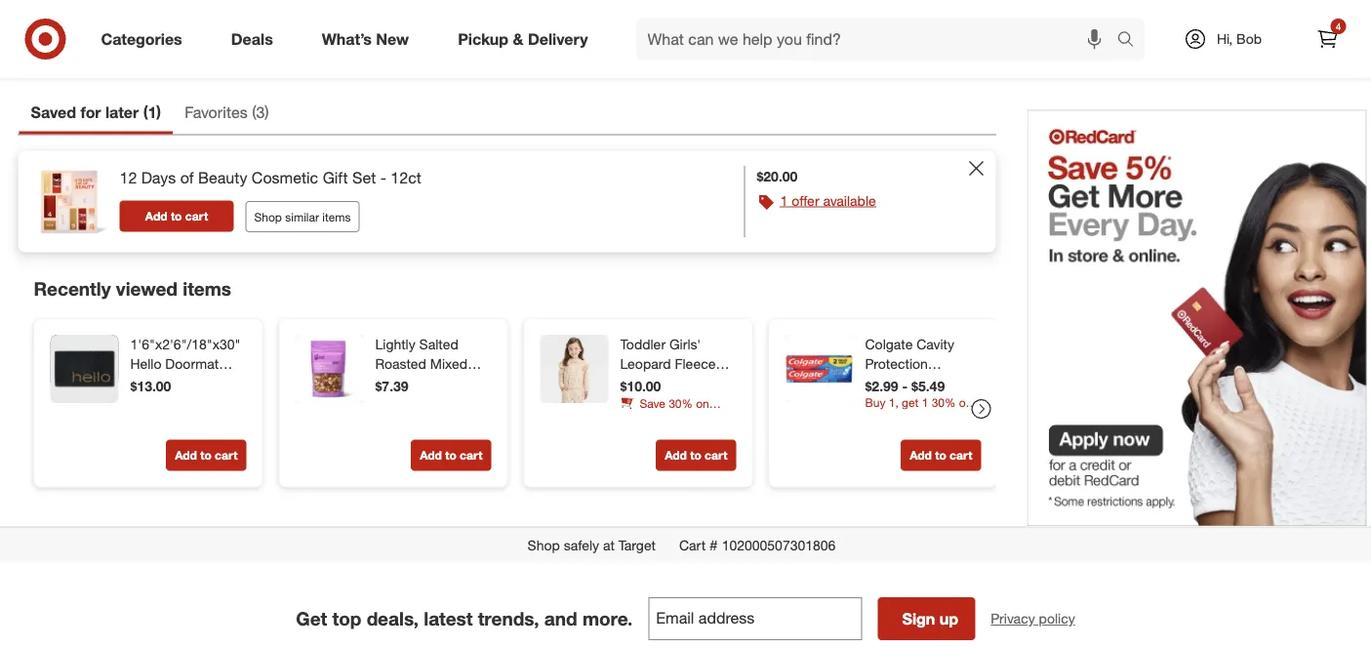 Task type: locate. For each thing, give the bounding box(es) containing it.
to
[[200, 19, 212, 34], [445, 19, 457, 34], [691, 19, 702, 34], [936, 19, 947, 34], [171, 209, 182, 224], [200, 448, 212, 463], [445, 448, 457, 463], [691, 448, 702, 463], [936, 448, 947, 463]]

#
[[710, 537, 718, 554]]

)
[[157, 103, 161, 122], [265, 103, 269, 122]]

1'6"x2'6"/18"x30" hello doormat black - project 62™
[[130, 336, 241, 412]]

lightly salted roasted mixed nuts- 9oz - good & gather™ image
[[295, 335, 364, 404], [295, 335, 364, 404]]

toothpaste
[[866, 395, 933, 412]]

add
[[175, 19, 197, 34], [420, 19, 442, 34], [665, 19, 687, 34], [910, 19, 932, 34], [145, 209, 168, 224], [175, 448, 197, 463], [420, 448, 442, 463], [665, 448, 687, 463], [910, 448, 932, 463]]

items right "similar"
[[322, 210, 351, 224]]

0 horizontal spatial )
[[157, 103, 161, 122]]

shop left safely
[[528, 537, 560, 554]]

0 vertical spatial items
[[322, 210, 351, 224]]

0 horizontal spatial 1
[[148, 103, 157, 122]]

1 vertical spatial items
[[183, 278, 231, 301]]

bob
[[1237, 30, 1263, 47]]

shop
[[254, 210, 282, 224], [528, 537, 560, 554]]

1 vertical spatial shop
[[528, 537, 560, 554]]

toddler girls' leopard fleece sweatshirt - cat & jack™ beige
[[621, 336, 732, 412]]

- inside toddler girls' leopard fleece sweatshirt - cat & jack™ beige
[[689, 375, 695, 392]]

( right "favorites"
[[252, 103, 256, 122]]

$10.00
[[621, 378, 661, 395]]

1'6"x2'6"/18"x30"
[[130, 336, 241, 353]]

add to cart button
[[166, 11, 247, 42], [411, 11, 492, 42], [656, 11, 737, 42], [901, 11, 982, 42], [120, 201, 234, 232], [166, 440, 247, 471], [411, 440, 492, 471], [656, 440, 737, 471], [901, 440, 982, 471]]

lightly
[[375, 336, 416, 353]]

$13.00
[[130, 378, 171, 395]]

deals,
[[367, 608, 419, 631]]

recently
[[34, 278, 111, 301]]

1 horizontal spatial shop
[[528, 537, 560, 554]]

1 horizontal spatial items
[[322, 210, 351, 224]]

delivery
[[528, 29, 588, 48]]

12 days of beauty cosmetic gift set - 12ct image
[[30, 163, 108, 241]]

hi,
[[1218, 30, 1233, 47]]

set
[[353, 169, 376, 188]]

colgate cavity protection fluoride toothpaste - great regular flavor link
[[866, 335, 978, 451]]

2 horizontal spatial &
[[724, 375, 732, 392]]

fluoride
[[866, 375, 915, 392]]

items inside button
[[322, 210, 351, 224]]

favorites ( 3 )
[[185, 103, 269, 122]]

toddler girls' leopard fleece sweatshirt - cat & jack™ beige image
[[540, 335, 609, 404], [540, 335, 609, 404]]

latest
[[424, 608, 473, 631]]

jack™
[[621, 395, 656, 412]]

pickup & delivery
[[458, 29, 588, 48]]

2 ( from the left
[[252, 103, 256, 122]]

cart inside 12 days of beauty cosmetic gift set - 12ct list item
[[185, 209, 208, 224]]

saved
[[31, 103, 76, 122]]

1'6"x2'6"/18"x30" hello doormat black - project 62™ image
[[50, 335, 119, 404], [50, 335, 119, 404]]

0 horizontal spatial &
[[375, 395, 384, 412]]

viewed
[[116, 278, 178, 301]]

shop for shop safely at target
[[528, 537, 560, 554]]

shop left "similar"
[[254, 210, 282, 224]]

& right pickup
[[513, 29, 524, 48]]

nuts-
[[375, 375, 409, 392]]

3
[[256, 103, 265, 122]]

gift
[[323, 169, 348, 188]]

1 left offer
[[781, 192, 788, 210]]

) right later
[[157, 103, 161, 122]]

great
[[866, 414, 900, 431]]

target redcard save 5% get more every day. in store & online. apply now for a credit or debit redcard. *some restrictions apply. image
[[1028, 110, 1367, 527]]

1 right later
[[148, 103, 157, 122]]

None text field
[[649, 598, 862, 641]]

shop for shop similar items
[[254, 210, 282, 224]]

1 horizontal spatial (
[[252, 103, 256, 122]]

1 inside 'button'
[[781, 192, 788, 210]]

1 horizontal spatial 1
[[781, 192, 788, 210]]

check out all
[[1150, 44, 1247, 63]]

get
[[296, 608, 327, 631]]

items up 1'6"x2'6"/18"x30"
[[183, 278, 231, 301]]

$13.00 add to cart
[[130, 378, 238, 463]]

cart
[[680, 537, 706, 554]]

cart # 102000507301806
[[680, 537, 836, 554]]

& down nuts-
[[375, 395, 384, 412]]

add to cart button inside 12 days of beauty cosmetic gift set - 12ct list item
[[120, 201, 234, 232]]

lightly salted roasted mixed nuts- 9oz - good & gather™ link
[[375, 335, 488, 412]]

sign
[[903, 610, 936, 629]]

0 vertical spatial shop
[[254, 210, 282, 224]]

12ct
[[391, 169, 422, 188]]

good
[[448, 375, 482, 392]]

& inside lightly salted roasted mixed nuts- 9oz - good & gather™
[[375, 395, 384, 412]]

leopard
[[621, 356, 671, 373]]

deals link
[[215, 18, 298, 61]]

sign up
[[903, 610, 959, 629]]

what's new link
[[305, 18, 434, 61]]

1 vertical spatial 1
[[781, 192, 788, 210]]

0 vertical spatial &
[[513, 29, 524, 48]]

0 horizontal spatial (
[[143, 103, 148, 122]]

102000507301806
[[722, 537, 836, 554]]

check
[[1150, 44, 1197, 63]]

- inside colgate cavity protection fluoride toothpaste - great regular flavor
[[937, 395, 943, 412]]

items
[[322, 210, 351, 224], [183, 278, 231, 301]]

out
[[1202, 44, 1226, 63]]

cosmetic
[[252, 169, 319, 188]]

deals
[[231, 29, 273, 48]]

2 vertical spatial &
[[375, 395, 384, 412]]

shop inside button
[[254, 210, 282, 224]]

(
[[143, 103, 148, 122], [252, 103, 256, 122]]

saved for later ( 1 )
[[31, 103, 161, 122]]

of
[[180, 169, 194, 188]]

items for recently viewed items
[[183, 278, 231, 301]]

$7.39
[[375, 378, 409, 395]]

add inside 12 days of beauty cosmetic gift set - 12ct list item
[[145, 209, 168, 224]]

) right "favorites"
[[265, 103, 269, 122]]

add to cart
[[175, 19, 238, 34], [420, 19, 483, 34], [665, 19, 728, 34], [910, 19, 973, 34], [145, 209, 208, 224], [420, 448, 483, 463], [665, 448, 728, 463], [910, 448, 973, 463]]

cart
[[215, 19, 238, 34], [460, 19, 483, 34], [705, 19, 728, 34], [950, 19, 973, 34], [185, 209, 208, 224], [215, 448, 238, 463], [460, 448, 483, 463], [705, 448, 728, 463], [950, 448, 973, 463]]

hello
[[130, 356, 162, 373]]

62™
[[130, 395, 153, 412]]

favorites
[[185, 103, 248, 122]]

0 horizontal spatial shop
[[254, 210, 282, 224]]

to inside 12 days of beauty cosmetic gift set - 12ct list item
[[171, 209, 182, 224]]

& right cat
[[724, 375, 732, 392]]

get top deals, latest trends, and more.
[[296, 608, 633, 631]]

colgate cavity protection fluoride toothpaste - great regular flavor image
[[786, 335, 854, 404], [786, 335, 854, 404]]

0 horizontal spatial items
[[183, 278, 231, 301]]

( right later
[[143, 103, 148, 122]]

1 vertical spatial &
[[724, 375, 732, 392]]

1 horizontal spatial )
[[265, 103, 269, 122]]



Task type: describe. For each thing, give the bounding box(es) containing it.
1 horizontal spatial &
[[513, 29, 524, 48]]

hi, bob
[[1218, 30, 1263, 47]]

privacy policy link
[[991, 610, 1076, 630]]

to inside $13.00 add to cart
[[200, 448, 212, 463]]

$20.00
[[757, 168, 798, 185]]

at
[[603, 537, 615, 554]]

$2.99 - $5.49
[[866, 378, 945, 395]]

up
[[940, 610, 959, 629]]

What can we help you find? suggestions appear below search field
[[636, 18, 1122, 61]]

roasted
[[375, 356, 427, 373]]

and
[[545, 608, 578, 631]]

more.
[[583, 608, 633, 631]]

pickup & delivery link
[[441, 18, 613, 61]]

$2.99
[[866, 378, 899, 395]]

days
[[141, 169, 176, 188]]

shop safely at target
[[528, 537, 656, 554]]

protection
[[866, 356, 928, 373]]

beige
[[660, 395, 695, 412]]

what's new
[[322, 29, 409, 48]]

& inside toddler girls' leopard fleece sweatshirt - cat & jack™ beige
[[724, 375, 732, 392]]

fleece
[[675, 356, 716, 373]]

shop similar items button
[[246, 201, 360, 233]]

black
[[130, 375, 164, 392]]

recently viewed items
[[34, 278, 231, 301]]

toddler
[[621, 336, 666, 353]]

available
[[824, 192, 877, 210]]

new
[[376, 29, 409, 48]]

all
[[1230, 44, 1247, 63]]

sign up button
[[878, 598, 976, 641]]

cat
[[699, 375, 720, 392]]

sweatshirt
[[621, 375, 686, 392]]

12 days of beauty cosmetic gift set - 12ct link
[[120, 167, 422, 189]]

1'6"x2'6"/18"x30" hello doormat black - project 62™ link
[[130, 335, 243, 412]]

2 ) from the left
[[265, 103, 269, 122]]

what's
[[322, 29, 372, 48]]

toddler girls' leopard fleece sweatshirt - cat & jack™ beige link
[[621, 335, 733, 412]]

- inside list item
[[381, 169, 387, 188]]

safely
[[564, 537, 600, 554]]

similar
[[285, 210, 319, 224]]

policy
[[1039, 611, 1076, 628]]

categories link
[[84, 18, 207, 61]]

later
[[105, 103, 139, 122]]

1 offer available button
[[781, 191, 877, 211]]

1 ( from the left
[[143, 103, 148, 122]]

search
[[1109, 31, 1156, 50]]

salted
[[419, 336, 459, 353]]

add to cart inside 12 days of beauty cosmetic gift set - 12ct list item
[[145, 209, 208, 224]]

flavor
[[866, 434, 903, 451]]

regular
[[903, 414, 951, 431]]

gather™
[[388, 395, 438, 412]]

- inside lightly salted roasted mixed nuts- 9oz - good & gather™
[[439, 375, 444, 392]]

for
[[80, 103, 101, 122]]

1 ) from the left
[[157, 103, 161, 122]]

cart inside $13.00 add to cart
[[215, 448, 238, 463]]

colgate cavity protection fluoride toothpaste - great regular flavor
[[866, 336, 955, 451]]

colgate
[[866, 336, 913, 353]]

$5.49
[[912, 378, 945, 395]]

project
[[177, 375, 220, 392]]

0 vertical spatial 1
[[148, 103, 157, 122]]

9oz
[[413, 375, 435, 392]]

check out all button
[[1043, 32, 1354, 75]]

privacy
[[991, 611, 1036, 628]]

12 days of beauty cosmetic gift set - 12ct
[[120, 169, 422, 188]]

top
[[333, 608, 362, 631]]

privacy policy
[[991, 611, 1076, 628]]

offer
[[792, 192, 820, 210]]

pickup
[[458, 29, 509, 48]]

beauty
[[198, 169, 247, 188]]

categories
[[101, 29, 182, 48]]

trends,
[[478, 608, 539, 631]]

4 link
[[1307, 18, 1350, 61]]

- inside 1'6"x2'6"/18"x30" hello doormat black - project 62™
[[168, 375, 174, 392]]

items for shop similar items
[[322, 210, 351, 224]]

12 days of beauty cosmetic gift set - 12ct list item
[[18, 151, 996, 253]]

1 offer available
[[781, 192, 877, 210]]

girls'
[[670, 336, 701, 353]]

mixed
[[430, 356, 468, 373]]

4
[[1336, 20, 1342, 32]]

add inside $13.00 add to cart
[[175, 448, 197, 463]]

shop similar items
[[254, 210, 351, 224]]

search button
[[1109, 18, 1156, 64]]

target
[[619, 537, 656, 554]]



Task type: vqa. For each thing, say whether or not it's contained in the screenshot.
Target Circle link on the right of page
no



